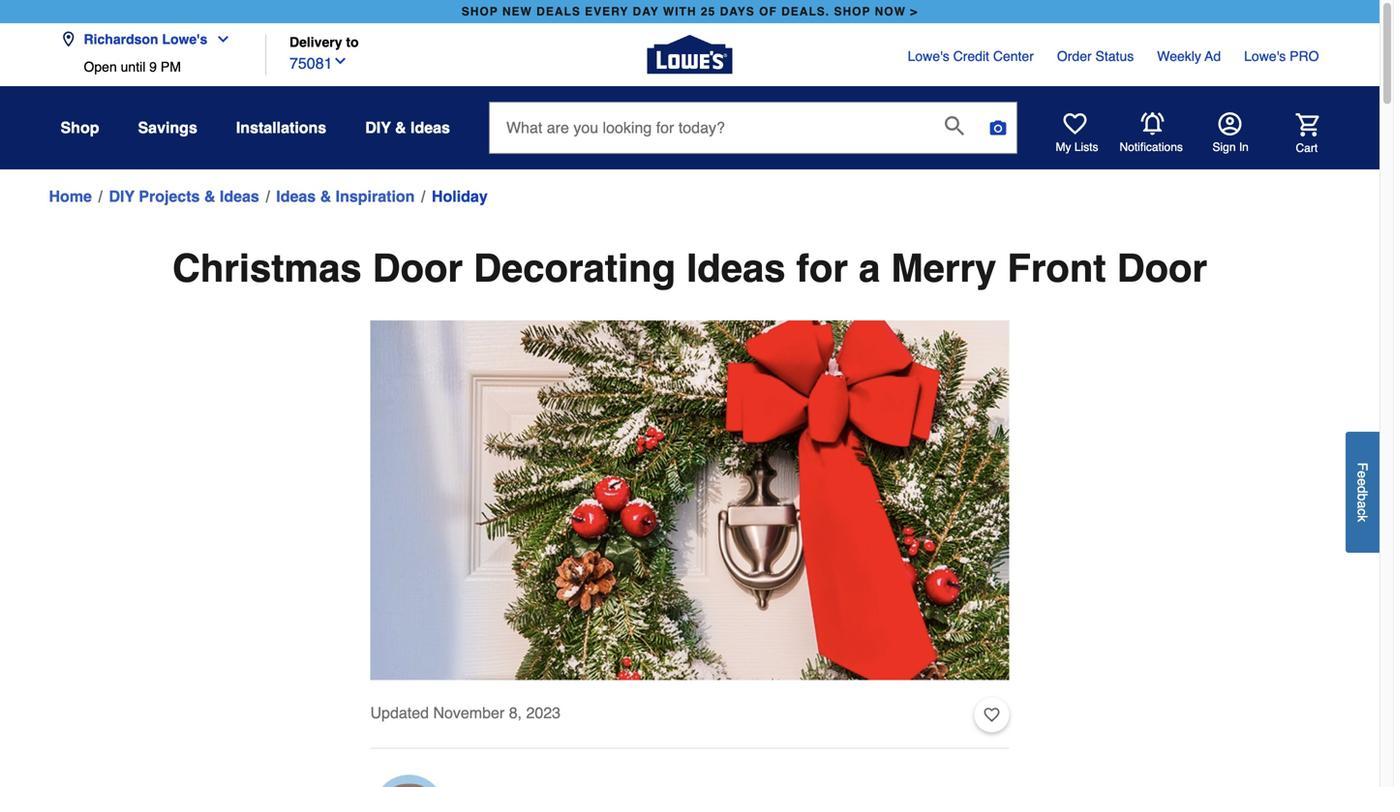 Task type: describe. For each thing, give the bounding box(es) containing it.
richardson
[[84, 31, 158, 47]]

shop new deals every day with 25 days of deals. shop now >
[[462, 5, 918, 18]]

savings button
[[138, 110, 197, 145]]

diy projects & ideas link
[[109, 185, 259, 208]]

richardson lowe's button
[[61, 20, 239, 59]]

camera image
[[989, 118, 1008, 138]]

of
[[759, 5, 777, 18]]

sign
[[1213, 140, 1236, 154]]

lowe's home improvement account image
[[1219, 112, 1242, 136]]

my
[[1056, 140, 1071, 154]]

lowe's pro link
[[1244, 46, 1319, 66]]

1 door from the left
[[373, 246, 463, 291]]

0 horizontal spatial &
[[204, 187, 215, 205]]

center
[[993, 48, 1034, 64]]

c
[[1355, 508, 1371, 515]]

days
[[720, 5, 755, 18]]

location image
[[61, 31, 76, 47]]

order status
[[1057, 48, 1134, 64]]

chevron down image
[[333, 53, 348, 69]]

ideas left for
[[687, 246, 786, 291]]

chevron down image
[[208, 31, 231, 47]]

sign in button
[[1213, 112, 1249, 155]]

home
[[49, 187, 92, 205]]

d
[[1355, 486, 1371, 493]]

notifications
[[1120, 140, 1183, 154]]

delivery
[[290, 34, 342, 50]]

christmas door decorating ideas for a merry front door
[[172, 246, 1208, 291]]

diy projects & ideas
[[109, 187, 259, 205]]

for
[[797, 246, 848, 291]]

ideas inside ideas & inspiration link
[[276, 187, 316, 205]]

until
[[121, 59, 146, 75]]

lowe's for lowe's credit center
[[908, 48, 950, 64]]

christmas
[[172, 246, 362, 291]]

ideas & inspiration link
[[276, 185, 415, 208]]

ideas inside diy projects & ideas link
[[220, 187, 259, 205]]

>
[[910, 5, 918, 18]]

cart button
[[1269, 113, 1319, 156]]

2023
[[526, 704, 561, 722]]

front
[[1007, 246, 1106, 291]]

lowe's home improvement notification center image
[[1141, 112, 1164, 136]]

now
[[875, 5, 906, 18]]

f
[[1355, 462, 1371, 471]]

25
[[701, 5, 716, 18]]

in
[[1239, 140, 1249, 154]]

credit
[[953, 48, 990, 64]]

lowe's inside button
[[162, 31, 208, 47]]

pro
[[1290, 48, 1319, 64]]

weekly
[[1157, 48, 1202, 64]]

holiday
[[432, 187, 488, 205]]

shop new deals every day with 25 days of deals. shop now > link
[[458, 0, 922, 23]]

lists
[[1075, 140, 1099, 154]]

Search Query text field
[[490, 103, 930, 153]]

shop
[[61, 119, 99, 137]]

lowe's home improvement lists image
[[1064, 112, 1087, 136]]

updated november 8, 2023
[[370, 704, 561, 722]]

& for diy
[[395, 119, 406, 137]]

my lists link
[[1056, 112, 1099, 155]]

lowe's credit center link
[[908, 46, 1034, 66]]

holiday link
[[432, 185, 488, 208]]

merry
[[891, 246, 997, 291]]

lowe's home improvement cart image
[[1296, 113, 1319, 136]]

8,
[[509, 704, 522, 722]]

heart outline image
[[984, 705, 1000, 726]]

lowe's credit center
[[908, 48, 1034, 64]]

pm
[[161, 59, 181, 75]]



Task type: vqa. For each thing, say whether or not it's contained in the screenshot.
'the'
no



Task type: locate. For each thing, give the bounding box(es) containing it.
0 vertical spatial a
[[859, 246, 880, 291]]

delivery to
[[290, 34, 359, 50]]

diy left the projects
[[109, 187, 135, 205]]

k
[[1355, 515, 1371, 522]]

0 horizontal spatial lowe's
[[162, 31, 208, 47]]

1 horizontal spatial diy
[[365, 119, 391, 137]]

lowe's up 'pm'
[[162, 31, 208, 47]]

0 vertical spatial diy
[[365, 119, 391, 137]]

decorating
[[474, 246, 676, 291]]

installations button
[[236, 110, 327, 145]]

f e e d b a c k
[[1355, 462, 1371, 522]]

diy for diy & ideas
[[365, 119, 391, 137]]

e
[[1355, 471, 1371, 478], [1355, 478, 1371, 486]]

1 horizontal spatial &
[[320, 187, 331, 205]]

savings
[[138, 119, 197, 137]]

0 horizontal spatial a
[[859, 246, 880, 291]]

&
[[395, 119, 406, 137], [204, 187, 215, 205], [320, 187, 331, 205]]

diy up inspiration
[[365, 119, 391, 137]]

deals
[[537, 5, 581, 18]]

shop left now
[[834, 5, 871, 18]]

ideas & inspiration
[[276, 187, 415, 205]]

75081
[[290, 54, 333, 72]]

cart
[[1296, 141, 1318, 155]]

lowe's left pro
[[1244, 48, 1286, 64]]

diy inside button
[[365, 119, 391, 137]]

open
[[84, 59, 117, 75]]

status
[[1096, 48, 1134, 64]]

ideas
[[411, 119, 450, 137], [220, 187, 259, 205], [276, 187, 316, 205], [687, 246, 786, 291]]

0 horizontal spatial diy
[[109, 187, 135, 205]]

diy for diy projects & ideas
[[109, 187, 135, 205]]

a
[[859, 246, 880, 291], [1355, 501, 1371, 508]]

every
[[585, 5, 629, 18]]

& right the projects
[[204, 187, 215, 205]]

a for for
[[859, 246, 880, 291]]

a snowy evergreen wreath with pinecones, apples, berries and an offset red bow on a white door. image
[[370, 321, 1009, 680]]

november
[[433, 704, 505, 722]]

to
[[346, 34, 359, 50]]

weekly ad
[[1157, 48, 1221, 64]]

f e e d b a c k button
[[1346, 432, 1380, 553]]

shop
[[462, 5, 498, 18], [834, 5, 871, 18]]

lowe's home improvement logo image
[[647, 12, 733, 97]]

home link
[[49, 185, 92, 208]]

projects
[[139, 187, 200, 205]]

1 horizontal spatial shop
[[834, 5, 871, 18]]

open until 9 pm
[[84, 59, 181, 75]]

1 e from the top
[[1355, 471, 1371, 478]]

diy
[[365, 119, 391, 137], [109, 187, 135, 205]]

lowe's for lowe's pro
[[1244, 48, 1286, 64]]

search image
[[945, 116, 964, 136]]

a for b
[[1355, 501, 1371, 508]]

1 horizontal spatial lowe's
[[908, 48, 950, 64]]

diy & ideas
[[365, 119, 450, 137]]

& left inspiration
[[320, 187, 331, 205]]

2 door from the left
[[1117, 246, 1208, 291]]

lowe's pro
[[1244, 48, 1319, 64]]

0 horizontal spatial shop
[[462, 5, 498, 18]]

door
[[373, 246, 463, 291], [1117, 246, 1208, 291]]

lowe's
[[162, 31, 208, 47], [908, 48, 950, 64], [1244, 48, 1286, 64]]

& inside button
[[395, 119, 406, 137]]

ideas right the projects
[[220, 187, 259, 205]]

2 shop from the left
[[834, 5, 871, 18]]

& up inspiration
[[395, 119, 406, 137]]

a up k
[[1355, 501, 1371, 508]]

deals.
[[782, 5, 830, 18]]

75081 button
[[290, 50, 348, 75]]

1 horizontal spatial door
[[1117, 246, 1208, 291]]

2 horizontal spatial &
[[395, 119, 406, 137]]

None search field
[[489, 102, 1018, 172]]

ideas down installations button
[[276, 187, 316, 205]]

1 shop from the left
[[462, 5, 498, 18]]

ad
[[1205, 48, 1221, 64]]

shop left new
[[462, 5, 498, 18]]

day
[[633, 5, 659, 18]]

1 vertical spatial diy
[[109, 187, 135, 205]]

my lists
[[1056, 140, 1099, 154]]

2 horizontal spatial lowe's
[[1244, 48, 1286, 64]]

inspiration
[[336, 187, 415, 205]]

a right for
[[859, 246, 880, 291]]

a inside f e e d b a c k button
[[1355, 501, 1371, 508]]

lowe's left credit
[[908, 48, 950, 64]]

b
[[1355, 493, 1371, 501]]

order
[[1057, 48, 1092, 64]]

new
[[502, 5, 532, 18]]

2 e from the top
[[1355, 478, 1371, 486]]

& for ideas
[[320, 187, 331, 205]]

diy & ideas button
[[365, 110, 450, 145]]

ideas inside diy & ideas button
[[411, 119, 450, 137]]

with
[[663, 5, 697, 18]]

1 horizontal spatial a
[[1355, 501, 1371, 508]]

sign in
[[1213, 140, 1249, 154]]

e up "d"
[[1355, 471, 1371, 478]]

updated
[[370, 704, 429, 722]]

installations
[[236, 119, 327, 137]]

0 horizontal spatial door
[[373, 246, 463, 291]]

shop button
[[61, 110, 99, 145]]

order status link
[[1057, 46, 1134, 66]]

ideas up holiday in the top left of the page
[[411, 119, 450, 137]]

9
[[149, 59, 157, 75]]

richardson lowe's
[[84, 31, 208, 47]]

1 vertical spatial a
[[1355, 501, 1371, 508]]

weekly ad link
[[1157, 46, 1221, 66]]

e up b
[[1355, 478, 1371, 486]]



